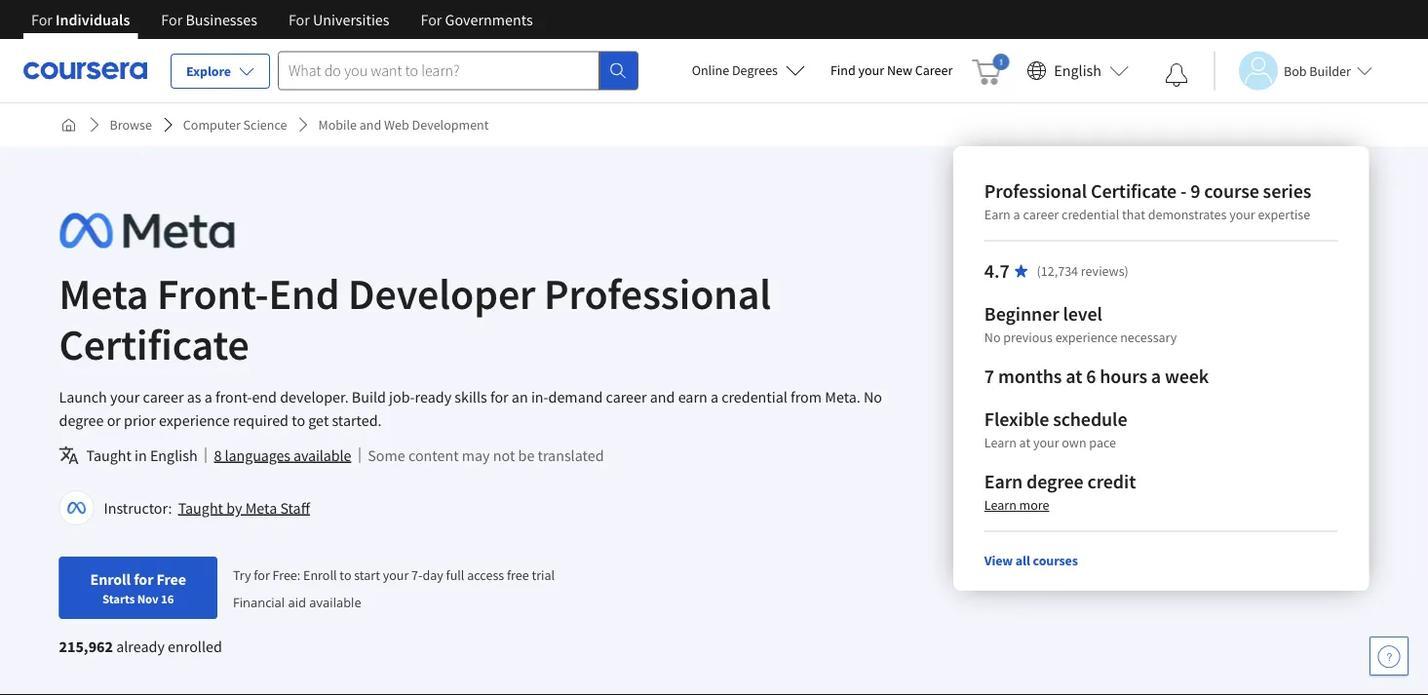 Task type: vqa. For each thing, say whether or not it's contained in the screenshot.
open
no



Task type: locate. For each thing, give the bounding box(es) containing it.
1 learn from the top
[[984, 434, 1017, 451]]

0 horizontal spatial to
[[292, 410, 305, 430]]

and left web
[[360, 116, 381, 134]]

computer
[[183, 116, 241, 134]]

your inside try for free: enroll to start your 7-day full access free trial financial aid available
[[383, 566, 409, 584]]

0 vertical spatial learn
[[984, 434, 1017, 451]]

for inside try for free: enroll to start your 7-day full access free trial financial aid available
[[254, 566, 270, 584]]

english right the in
[[150, 446, 198, 465]]

3 for from the left
[[288, 10, 310, 29]]

enrolled
[[168, 637, 222, 656]]

mobile and web development
[[318, 116, 489, 134]]

demonstrates
[[1148, 206, 1227, 223]]

credential
[[1062, 206, 1119, 223], [722, 387, 788, 407]]

7
[[984, 364, 994, 389]]

career inside professional certificate - 9 course series earn a career credential that demonstrates your expertise
[[1023, 206, 1059, 223]]

1 horizontal spatial to
[[340, 566, 351, 584]]

from
[[791, 387, 822, 407]]

be
[[518, 446, 535, 465]]

1 vertical spatial degree
[[1027, 469, 1084, 494]]

0 horizontal spatial no
[[864, 387, 882, 407]]

earn degree credit learn more
[[984, 469, 1136, 514]]

1 horizontal spatial career
[[606, 387, 647, 407]]

0 vertical spatial available
[[293, 446, 351, 465]]

no inside "launch your career as a front-end developer. build job-ready skills for an in-demand career and earn a credential from meta. no degree or prior experience required to get started."
[[864, 387, 882, 407]]

experience inside beginner level no previous experience necessary
[[1055, 329, 1118, 346]]

0 horizontal spatial certificate
[[59, 317, 249, 371]]

2 for from the left
[[161, 10, 183, 29]]

science
[[243, 116, 287, 134]]

for for enroll for free
[[134, 569, 153, 589]]

your left "7-"
[[383, 566, 409, 584]]

english inside button
[[1054, 61, 1102, 80]]

meta right by
[[245, 498, 277, 518]]

your down 'course'
[[1230, 206, 1255, 223]]

learn inside earn degree credit learn more
[[984, 496, 1017, 514]]

(12,734 reviews)
[[1037, 262, 1129, 280]]

0 vertical spatial degree
[[59, 410, 104, 430]]

for up what do you want to learn? text box
[[421, 10, 442, 29]]

0 vertical spatial experience
[[1055, 329, 1118, 346]]

available down "get"
[[293, 446, 351, 465]]

full
[[446, 566, 464, 584]]

view
[[984, 552, 1013, 569]]

for left businesses
[[161, 10, 183, 29]]

0 vertical spatial english
[[1054, 61, 1102, 80]]

and
[[360, 116, 381, 134], [650, 387, 675, 407]]

1 horizontal spatial for
[[254, 566, 270, 584]]

available right the 'aid'
[[309, 593, 361, 611]]

no inside beginner level no previous experience necessary
[[984, 329, 1001, 346]]

1 vertical spatial available
[[309, 593, 361, 611]]

meta down meta image
[[59, 266, 149, 320]]

for left universities
[[288, 10, 310, 29]]

0 horizontal spatial professional
[[544, 266, 771, 320]]

0 horizontal spatial at
[[1019, 434, 1031, 451]]

free
[[507, 566, 529, 584]]

0 horizontal spatial for
[[134, 569, 153, 589]]

for left individuals
[[31, 10, 53, 29]]

0 horizontal spatial meta
[[59, 266, 149, 320]]

experience down "level"
[[1055, 329, 1118, 346]]

beginner level no previous experience necessary
[[984, 302, 1177, 346]]

0 vertical spatial at
[[1066, 364, 1082, 389]]

available
[[293, 446, 351, 465], [309, 593, 361, 611]]

and left the earn
[[650, 387, 675, 407]]

enroll inside try for free: enroll to start your 7-day full access free trial financial aid available
[[303, 566, 337, 584]]

your inside professional certificate - 9 course series earn a career credential that demonstrates your expertise
[[1230, 206, 1255, 223]]

4 for from the left
[[421, 10, 442, 29]]

taught left by
[[178, 498, 223, 518]]

bob builder
[[1284, 62, 1351, 79]]

0 vertical spatial earn
[[984, 206, 1011, 223]]

your left own
[[1033, 434, 1059, 451]]

meta
[[59, 266, 149, 320], [245, 498, 277, 518]]

build
[[352, 387, 386, 407]]

developer.
[[280, 387, 349, 407]]

taught by meta staff image
[[62, 493, 91, 523]]

enroll for free starts nov 16
[[90, 569, 186, 606]]

1 horizontal spatial enroll
[[303, 566, 337, 584]]

1 horizontal spatial credential
[[1062, 206, 1119, 223]]

1 vertical spatial professional
[[544, 266, 771, 320]]

0 vertical spatial credential
[[1062, 206, 1119, 223]]

mobile and web development link
[[311, 107, 497, 142]]

for right try
[[254, 566, 270, 584]]

a
[[1013, 206, 1020, 223], [1151, 364, 1161, 389], [204, 387, 212, 407], [711, 387, 718, 407]]

career up the (12,734
[[1023, 206, 1059, 223]]

your inside the flexible schedule learn at your own pace
[[1033, 434, 1059, 451]]

credential left from
[[722, 387, 788, 407]]

english right the shopping cart: 1 item image
[[1054, 61, 1102, 80]]

0 horizontal spatial degree
[[59, 410, 104, 430]]

experience down the as
[[159, 410, 230, 430]]

no left previous
[[984, 329, 1001, 346]]

enroll up starts
[[90, 569, 131, 589]]

0 vertical spatial certificate
[[1091, 179, 1177, 203]]

1 horizontal spatial meta
[[245, 498, 277, 518]]

1 for from the left
[[31, 10, 53, 29]]

1 vertical spatial learn
[[984, 496, 1017, 514]]

to left "get"
[[292, 410, 305, 430]]

that
[[1122, 206, 1145, 223]]

skills
[[455, 387, 487, 407]]

0 vertical spatial taught
[[86, 446, 131, 465]]

explore
[[186, 62, 231, 80]]

1 horizontal spatial and
[[650, 387, 675, 407]]

certificate up the as
[[59, 317, 249, 371]]

get
[[308, 410, 329, 430]]

for for governments
[[421, 10, 442, 29]]

credential inside professional certificate - 9 course series earn a career credential that demonstrates your expertise
[[1062, 206, 1119, 223]]

degree down the launch
[[59, 410, 104, 430]]

degree up more
[[1027, 469, 1084, 494]]

2 learn from the top
[[984, 496, 1017, 514]]

0 horizontal spatial experience
[[159, 410, 230, 430]]

1 horizontal spatial certificate
[[1091, 179, 1177, 203]]

1 horizontal spatial english
[[1054, 61, 1102, 80]]

online degrees
[[692, 61, 778, 79]]

8
[[214, 446, 222, 465]]

enroll
[[303, 566, 337, 584], [90, 569, 131, 589]]

free:
[[273, 566, 301, 584]]

7 months at 6 hours a week
[[984, 364, 1209, 389]]

try for free: enroll to start your 7-day full access free trial financial aid available
[[233, 566, 555, 611]]

enroll right free:
[[303, 566, 337, 584]]

instructor:
[[104, 498, 172, 518]]

for up nov
[[134, 569, 153, 589]]

to
[[292, 410, 305, 430], [340, 566, 351, 584]]

earn inside professional certificate - 9 course series earn a career credential that demonstrates your expertise
[[984, 206, 1011, 223]]

0 vertical spatial to
[[292, 410, 305, 430]]

1 vertical spatial meta
[[245, 498, 277, 518]]

expertise
[[1258, 206, 1310, 223]]

degree inside earn degree credit learn more
[[1027, 469, 1084, 494]]

6
[[1086, 364, 1096, 389]]

day
[[423, 566, 443, 584]]

taught left the in
[[86, 446, 131, 465]]

0 horizontal spatial enroll
[[90, 569, 131, 589]]

learn down flexible in the right bottom of the page
[[984, 434, 1017, 451]]

1 earn from the top
[[984, 206, 1011, 223]]

1 vertical spatial to
[[340, 566, 351, 584]]

reviews)
[[1081, 262, 1129, 280]]

in-
[[531, 387, 548, 407]]

career
[[1023, 206, 1059, 223], [143, 387, 184, 407], [606, 387, 647, 407]]

at down flexible in the right bottom of the page
[[1019, 434, 1031, 451]]

trial
[[532, 566, 555, 584]]

1 vertical spatial and
[[650, 387, 675, 407]]

for inside "launch your career as a front-end developer. build job-ready skills for an in-demand career and earn a credential from meta. no degree or prior experience required to get started."
[[490, 387, 509, 407]]

0 horizontal spatial credential
[[722, 387, 788, 407]]

None search field
[[278, 51, 639, 90]]

1 horizontal spatial experience
[[1055, 329, 1118, 346]]

1 vertical spatial no
[[864, 387, 882, 407]]

builder
[[1310, 62, 1351, 79]]

learn left more
[[984, 496, 1017, 514]]

beginner
[[984, 302, 1059, 326]]

help center image
[[1378, 644, 1401, 668]]

career left the as
[[143, 387, 184, 407]]

0 horizontal spatial and
[[360, 116, 381, 134]]

1 horizontal spatial degree
[[1027, 469, 1084, 494]]

your up the or
[[110, 387, 140, 407]]

certificate up that
[[1091, 179, 1177, 203]]

1 vertical spatial taught
[[178, 498, 223, 518]]

1 vertical spatial earn
[[984, 469, 1023, 494]]

credential left that
[[1062, 206, 1119, 223]]

or
[[107, 410, 121, 430]]

0 horizontal spatial taught
[[86, 446, 131, 465]]

0 vertical spatial no
[[984, 329, 1001, 346]]

0 vertical spatial professional
[[984, 179, 1087, 203]]

for
[[490, 387, 509, 407], [254, 566, 270, 584], [134, 569, 153, 589]]

degree inside "launch your career as a front-end developer. build job-ready skills for an in-demand career and earn a credential from meta. no degree or prior experience required to get started."
[[59, 410, 104, 430]]

0 vertical spatial meta
[[59, 266, 149, 320]]

flexible
[[984, 407, 1049, 431]]

end
[[269, 266, 340, 320]]

1 vertical spatial certificate
[[59, 317, 249, 371]]

2 earn from the top
[[984, 469, 1023, 494]]

for left an at bottom left
[[490, 387, 509, 407]]

aid
[[288, 593, 306, 611]]

find your new career
[[831, 61, 953, 79]]

enroll inside enroll for free starts nov 16
[[90, 569, 131, 589]]

earn up 4.7
[[984, 206, 1011, 223]]

earn
[[678, 387, 708, 407]]

meta image
[[59, 209, 234, 253]]

try
[[233, 566, 251, 584]]

1 vertical spatial at
[[1019, 434, 1031, 451]]

degree
[[59, 410, 104, 430], [1027, 469, 1084, 494]]

1 horizontal spatial no
[[984, 329, 1001, 346]]

2 horizontal spatial for
[[490, 387, 509, 407]]

businesses
[[186, 10, 257, 29]]

translated
[[538, 446, 604, 465]]

english
[[1054, 61, 1102, 80], [150, 446, 198, 465]]

some content may not be translated
[[368, 446, 604, 465]]

to inside "launch your career as a front-end developer. build job-ready skills for an in-demand career and earn a credential from meta. no degree or prior experience required to get started."
[[292, 410, 305, 430]]

career right 'demand'
[[606, 387, 647, 407]]

course
[[1204, 179, 1259, 203]]

for governments
[[421, 10, 533, 29]]

0 horizontal spatial career
[[143, 387, 184, 407]]

taught
[[86, 446, 131, 465], [178, 498, 223, 518]]

certificate inside meta front-end developer professional certificate
[[59, 317, 249, 371]]

coursera image
[[23, 55, 147, 86]]

1 vertical spatial credential
[[722, 387, 788, 407]]

1 vertical spatial english
[[150, 446, 198, 465]]

earn up learn more link
[[984, 469, 1023, 494]]

1 vertical spatial experience
[[159, 410, 230, 430]]

required
[[233, 410, 289, 430]]

2 horizontal spatial career
[[1023, 206, 1059, 223]]

no right meta.
[[864, 387, 882, 407]]

1 horizontal spatial professional
[[984, 179, 1087, 203]]

explore button
[[171, 54, 270, 89]]

for
[[31, 10, 53, 29], [161, 10, 183, 29], [288, 10, 310, 29], [421, 10, 442, 29]]

learn more link
[[984, 496, 1049, 514]]

at left 6
[[1066, 364, 1082, 389]]

to left start
[[340, 566, 351, 584]]

0 vertical spatial and
[[360, 116, 381, 134]]

for inside enroll for free starts nov 16
[[134, 569, 153, 589]]



Task type: describe. For each thing, give the bounding box(es) containing it.
mobile
[[318, 116, 357, 134]]

your inside "launch your career as a front-end developer. build job-ready skills for an in-demand career and earn a credential from meta. no degree or prior experience required to get started."
[[110, 387, 140, 407]]

development
[[412, 116, 489, 134]]

developer
[[348, 266, 536, 320]]

professional inside meta front-end developer professional certificate
[[544, 266, 771, 320]]

courses
[[1033, 552, 1078, 569]]

schedule
[[1053, 407, 1127, 431]]

for for businesses
[[161, 10, 183, 29]]

may
[[462, 446, 490, 465]]

previous
[[1003, 329, 1053, 346]]

-
[[1181, 179, 1187, 203]]

meta inside meta front-end developer professional certificate
[[59, 266, 149, 320]]

to inside try for free: enroll to start your 7-day full access free trial financial aid available
[[340, 566, 351, 584]]

view all courses
[[984, 552, 1078, 569]]

nov
[[137, 591, 158, 606]]

launch your career as a front-end developer. build job-ready skills for an in-demand career and earn a credential from meta. no degree or prior experience required to get started.
[[59, 387, 882, 430]]

for for universities
[[288, 10, 310, 29]]

months
[[998, 364, 1062, 389]]

content
[[408, 446, 459, 465]]

bob builder button
[[1214, 51, 1372, 90]]

financial aid available button
[[233, 593, 361, 611]]

web
[[384, 116, 409, 134]]

access
[[467, 566, 504, 584]]

staff
[[280, 498, 310, 518]]

starts
[[102, 591, 135, 606]]

demand
[[548, 387, 603, 407]]

8 languages available
[[214, 446, 351, 465]]

governments
[[445, 10, 533, 29]]

1 horizontal spatial at
[[1066, 364, 1082, 389]]

credit
[[1088, 469, 1136, 494]]

0 horizontal spatial english
[[150, 446, 198, 465]]

professional certificate - 9 course series earn a career credential that demonstrates your expertise
[[984, 179, 1311, 223]]

(12,734
[[1037, 262, 1078, 280]]

certificate inside professional certificate - 9 course series earn a career credential that demonstrates your expertise
[[1091, 179, 1177, 203]]

financial
[[233, 593, 285, 611]]

professional inside professional certificate - 9 course series earn a career credential that demonstrates your expertise
[[984, 179, 1087, 203]]

front-
[[157, 266, 269, 320]]

individuals
[[56, 10, 130, 29]]

all
[[1016, 552, 1030, 569]]

home image
[[61, 117, 77, 133]]

more
[[1019, 496, 1049, 514]]

prior
[[124, 410, 156, 430]]

necessary
[[1120, 329, 1177, 346]]

for universities
[[288, 10, 389, 29]]

for for try for free: enroll to start your 7-day full access free trial
[[254, 566, 270, 584]]

1 horizontal spatial taught
[[178, 498, 223, 518]]

a inside professional certificate - 9 course series earn a career credential that demonstrates your expertise
[[1013, 206, 1020, 223]]

taught by meta staff link
[[178, 498, 310, 518]]

new
[[887, 61, 913, 79]]

by
[[226, 498, 242, 518]]

an
[[512, 387, 528, 407]]

job-
[[389, 387, 415, 407]]

for businesses
[[161, 10, 257, 29]]

career
[[915, 61, 953, 79]]

at inside the flexible schedule learn at your own pace
[[1019, 434, 1031, 451]]

started.
[[332, 410, 382, 430]]

215,962
[[59, 637, 113, 656]]

view all courses link
[[984, 552, 1078, 569]]

universities
[[313, 10, 389, 29]]

What do you want to learn? text field
[[278, 51, 600, 90]]

ready
[[415, 387, 451, 407]]

your right find at the top right of the page
[[858, 61, 884, 79]]

earn inside earn degree credit learn more
[[984, 469, 1023, 494]]

meta.
[[825, 387, 861, 407]]

learn inside the flexible schedule learn at your own pace
[[984, 434, 1017, 451]]

show notifications image
[[1165, 63, 1188, 87]]

available inside button
[[293, 446, 351, 465]]

16
[[161, 591, 174, 606]]

week
[[1165, 364, 1209, 389]]

english button
[[1019, 39, 1137, 102]]

languages
[[225, 446, 290, 465]]

4.7
[[984, 259, 1010, 283]]

credential inside "launch your career as a front-end developer. build job-ready skills for an in-demand career and earn a credential from meta. no degree or prior experience required to get started."
[[722, 387, 788, 407]]

taught in english
[[86, 446, 198, 465]]

experience inside "launch your career as a front-end developer. build job-ready skills for an in-demand career and earn a credential from meta. no degree or prior experience required to get started."
[[159, 410, 230, 430]]

for for individuals
[[31, 10, 53, 29]]

7-
[[412, 566, 423, 584]]

degrees
[[732, 61, 778, 79]]

browse
[[110, 116, 152, 134]]

meta front-end developer professional certificate
[[59, 266, 771, 371]]

banner navigation
[[16, 0, 549, 39]]

8 languages available button
[[214, 444, 351, 467]]

as
[[187, 387, 201, 407]]

already
[[116, 637, 165, 656]]

and inside "launch your career as a front-end developer. build job-ready skills for an in-demand career and earn a credential from meta. no degree or prior experience required to get started."
[[650, 387, 675, 407]]

9
[[1191, 179, 1201, 203]]

not
[[493, 446, 515, 465]]

shopping cart: 1 item image
[[972, 54, 1009, 85]]

computer science
[[183, 116, 287, 134]]

online
[[692, 61, 729, 79]]

find your new career link
[[821, 58, 963, 83]]

own
[[1062, 434, 1087, 451]]

in
[[135, 446, 147, 465]]

pace
[[1089, 434, 1116, 451]]

available inside try for free: enroll to start your 7-day full access free trial financial aid available
[[309, 593, 361, 611]]

launch
[[59, 387, 107, 407]]

find
[[831, 61, 856, 79]]

some
[[368, 446, 405, 465]]



